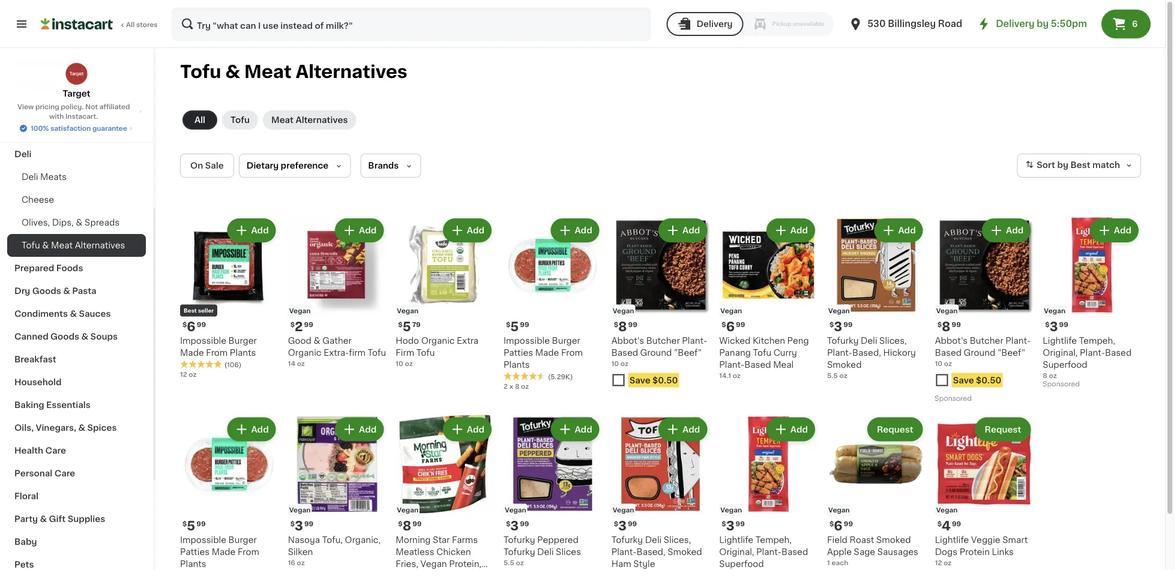 Task type: vqa. For each thing, say whether or not it's contained in the screenshot.
the top FREE
no



Task type: locate. For each thing, give the bounding box(es) containing it.
0 vertical spatial smoked
[[828, 361, 862, 369]]

tofurky right peng
[[828, 337, 859, 345]]

&
[[39, 59, 46, 67], [225, 63, 240, 80], [48, 82, 55, 90], [76, 219, 83, 227], [42, 241, 49, 250], [63, 287, 70, 296], [70, 310, 77, 318], [81, 333, 88, 341], [314, 337, 321, 345], [78, 424, 85, 433], [40, 515, 47, 524]]

field roast smoked apple sage sausages 1 each
[[828, 536, 919, 566]]

0 horizontal spatial $ 6 99
[[183, 321, 206, 333]]

10
[[612, 361, 619, 367], [936, 361, 943, 367], [396, 361, 404, 367]]

organic left extra
[[421, 337, 455, 345]]

2 up good
[[295, 321, 303, 333]]

slices, inside tofurky deli slices, plant-based, hickory smoked 5.5 oz
[[880, 337, 907, 345]]

8
[[619, 321, 627, 333], [942, 321, 951, 333], [1044, 373, 1048, 379], [515, 384, 520, 390], [403, 520, 412, 533]]

2 ground from the left
[[964, 349, 996, 357]]

1 horizontal spatial superfood
[[1044, 361, 1088, 369]]

from inside impossible burger made from plants
[[206, 349, 228, 357]]

$ 6 99 up wicked
[[722, 321, 746, 333]]

$ 3 99 up ham
[[614, 520, 637, 533]]

original, inside 'lightlife tempeh, original, plant-based superfood 8 oz'
[[1044, 349, 1079, 357]]

brands button
[[361, 154, 421, 178]]

0 horizontal spatial made
[[180, 349, 204, 357]]

$ 6 99 for wicked kitchen peng panang tofu curry plant-based meal
[[722, 321, 746, 333]]

morning star farms meatless chicken fries, vegan protei
[[396, 536, 485, 571]]

$ 3 99 for tofu,
[[291, 520, 314, 533]]

1 vertical spatial alternatives
[[296, 116, 348, 124]]

condiments
[[14, 310, 68, 318]]

request button for 4
[[977, 419, 1030, 441]]

household
[[14, 378, 62, 387]]

x
[[510, 384, 514, 390]]

best left match
[[1071, 161, 1091, 170]]

1 vertical spatial sponsored badge image
[[936, 396, 972, 403]]

delivery inside 'link'
[[997, 20, 1035, 28]]

tofurky inside tofurky deli slices, plant-based, smoked ham style
[[612, 536, 643, 544]]

1 horizontal spatial save $0.50
[[954, 376, 1002, 385]]

delivery
[[997, 20, 1035, 28], [697, 20, 733, 28]]

impossible burger patties made from plants
[[504, 337, 583, 369], [180, 536, 259, 568]]

service type group
[[667, 12, 835, 36]]

condiments & sauces
[[14, 310, 111, 318]]

alternatives inside meat alternatives link
[[296, 116, 348, 124]]

plant- inside tofurky deli slices, plant-based, smoked ham style
[[612, 548, 637, 556]]

& right good
[[314, 337, 321, 345]]

olives, dips, & spreads link
[[7, 211, 146, 234]]

0 horizontal spatial butcher
[[647, 337, 680, 345]]

1 vertical spatial goods
[[51, 333, 79, 341]]

1 vertical spatial patties
[[180, 548, 210, 556]]

goods for canned
[[51, 333, 79, 341]]

tofu link
[[222, 111, 258, 130]]

based, inside tofurky deli slices, plant-based, smoked ham style
[[637, 548, 666, 556]]

2 horizontal spatial smoked
[[877, 536, 912, 544]]

$ 6 99 up field
[[830, 520, 854, 533]]

pets link
[[7, 554, 146, 571]]

product group containing 2
[[288, 216, 386, 369]]

0 horizontal spatial patties
[[180, 548, 210, 556]]

6 for field roast smoked apple sage sausages
[[835, 520, 843, 533]]

$ inside $ 2 99
[[291, 321, 295, 328]]

view
[[17, 104, 34, 110]]

all inside "link"
[[195, 116, 205, 124]]

based inside lightlife tempeh, original, plant-based superfood
[[782, 548, 809, 556]]

prepared
[[14, 264, 54, 273]]

instacart logo image
[[41, 17, 113, 31]]

request for 6
[[878, 426, 914, 434]]

from up (5.29k)
[[562, 349, 583, 357]]

$ 6 99 for field roast smoked apple sage sausages
[[830, 520, 854, 533]]

0 vertical spatial superfood
[[1044, 361, 1088, 369]]

2 vertical spatial smoked
[[668, 548, 703, 556]]

0 horizontal spatial lightlife
[[720, 536, 754, 544]]

0 horizontal spatial 10
[[396, 361, 404, 367]]

based, up style
[[637, 548, 666, 556]]

peppered
[[538, 536, 579, 544]]

0 horizontal spatial from
[[206, 349, 228, 357]]

3 up tofurky deli slices, plant-based, hickory smoked 5.5 oz
[[835, 321, 843, 333]]

1 horizontal spatial save
[[954, 376, 975, 385]]

0 vertical spatial 12
[[180, 372, 187, 378]]

1 horizontal spatial organic
[[421, 337, 455, 345]]

4
[[942, 520, 951, 533]]

original, for lightlife tempeh, original, plant-based superfood
[[720, 548, 755, 556]]

goods inside canned goods & soups link
[[51, 333, 79, 341]]

0 horizontal spatial request
[[878, 426, 914, 434]]

smoked inside tofurky deli slices, plant-based, hickory smoked 5.5 oz
[[828, 361, 862, 369]]

all
[[126, 21, 135, 28], [195, 116, 205, 124]]

abbot's
[[612, 337, 645, 345], [936, 337, 968, 345]]

2 horizontal spatial 10
[[936, 361, 943, 367]]

candy
[[57, 82, 86, 90]]

affiliated
[[100, 104, 130, 110]]

tempeh, for lightlife tempeh, original, plant-based superfood
[[756, 536, 792, 544]]

superfood for lightlife tempeh, original, plant-based superfood
[[720, 560, 764, 568]]

billingsley
[[889, 20, 937, 28]]

seafood
[[48, 59, 84, 67]]

tempeh, inside lightlife tempeh, original, plant-based superfood
[[756, 536, 792, 544]]

1 vertical spatial original,
[[720, 548, 755, 556]]

meat
[[14, 59, 37, 67], [245, 63, 292, 80], [271, 116, 294, 124], [51, 241, 73, 250]]

deli inside tofurky peppered tofurky deli slices 5.5 oz
[[538, 548, 554, 556]]

health care link
[[7, 440, 146, 463]]

superfood inside 'lightlife tempeh, original, plant-based superfood 8 oz'
[[1044, 361, 1088, 369]]

best seller
[[184, 308, 214, 314]]

0 horizontal spatial 2
[[295, 321, 303, 333]]

style
[[634, 560, 656, 568]]

1 request from the left
[[878, 426, 914, 434]]

goods down prepared foods
[[32, 287, 61, 296]]

1 horizontal spatial request button
[[977, 419, 1030, 441]]

None search field
[[172, 7, 651, 41]]

health
[[14, 447, 43, 455]]

add
[[251, 226, 269, 235], [359, 226, 377, 235], [467, 226, 485, 235], [575, 226, 593, 235], [683, 226, 701, 235], [791, 226, 809, 235], [899, 226, 916, 235], [1007, 226, 1024, 235], [1115, 226, 1132, 235], [251, 426, 269, 434], [359, 426, 377, 434], [467, 426, 485, 434], [575, 426, 593, 434], [683, 426, 701, 434], [791, 426, 809, 434]]

view pricing policy. not affiliated with instacart. link
[[10, 102, 144, 121]]

& inside the good & gather organic extra-firm tofu 14 oz
[[314, 337, 321, 345]]

$ inside $ 4 99
[[938, 521, 942, 527]]

0 horizontal spatial $ 8 99
[[398, 520, 422, 533]]

0 vertical spatial care
[[45, 447, 66, 455]]

spreads
[[85, 219, 120, 227]]

meat & seafood
[[14, 59, 84, 67]]

based, left hickory
[[853, 349, 882, 357]]

0 horizontal spatial organic
[[288, 349, 322, 357]]

firm
[[349, 349, 366, 357]]

by inside delivery by 5:50pm 'link'
[[1038, 20, 1049, 28]]

canned
[[14, 333, 48, 341]]

frozen
[[14, 105, 44, 113]]

& left 'spices'
[[78, 424, 85, 433]]

1 vertical spatial plants
[[504, 361, 530, 369]]

plant-
[[683, 337, 708, 345], [1006, 337, 1031, 345], [828, 349, 853, 357], [1081, 349, 1106, 357], [720, 361, 745, 369], [612, 548, 637, 556], [757, 548, 782, 556]]

(106)
[[225, 362, 242, 369]]

3 10 from the left
[[396, 361, 404, 367]]

1 horizontal spatial save $0.50 button
[[936, 371, 1034, 393]]

care inside the health care link
[[45, 447, 66, 455]]

plant- inside 'lightlife tempeh, original, plant-based superfood 8 oz'
[[1081, 349, 1106, 357]]

2 butcher from the left
[[971, 337, 1004, 345]]

0 vertical spatial all
[[126, 21, 135, 28]]

1 horizontal spatial plants
[[230, 349, 256, 357]]

from left silken at the bottom of the page
[[238, 548, 259, 556]]

1 vertical spatial $ 5 99
[[183, 520, 206, 533]]

0 horizontal spatial $0.50
[[653, 376, 678, 385]]

lightlife inside 'lightlife tempeh, original, plant-based superfood 8 oz'
[[1044, 337, 1078, 345]]

canned goods & soups
[[14, 333, 118, 341]]

2 request button from the left
[[977, 419, 1030, 441]]

goods inside dry goods & pasta link
[[32, 287, 61, 296]]

★★★★★
[[180, 360, 222, 369], [180, 360, 222, 369], [504, 372, 546, 381], [504, 372, 546, 381]]

0 vertical spatial plants
[[230, 349, 256, 357]]

& right dips,
[[76, 219, 83, 227]]

beverages link
[[7, 29, 146, 52]]

2
[[295, 321, 303, 333], [504, 384, 508, 390]]

by
[[1038, 20, 1049, 28], [1058, 161, 1069, 170]]

1 horizontal spatial $ 6 99
[[722, 321, 746, 333]]

from up the '(106)'
[[206, 349, 228, 357]]

oils, vinegars, & spices
[[14, 424, 117, 433]]

goods down condiments & sauces
[[51, 333, 79, 341]]

goods
[[32, 287, 61, 296], [51, 333, 79, 341]]

1 horizontal spatial tempeh,
[[1080, 337, 1116, 345]]

oz inside lightlife veggie smart dogs protein links 12 oz
[[944, 560, 952, 566]]

0 horizontal spatial 12
[[180, 372, 187, 378]]

by inside best match sort by field
[[1058, 161, 1069, 170]]

1 horizontal spatial 5.5
[[828, 373, 838, 379]]

3 up tofurky peppered tofurky deli slices 5.5 oz
[[511, 520, 519, 533]]

1 horizontal spatial slices,
[[880, 337, 907, 345]]

6
[[1133, 20, 1139, 28], [187, 321, 196, 333], [727, 321, 735, 333], [835, 520, 843, 533]]

1 $0.50 from the left
[[653, 376, 678, 385]]

vegan
[[289, 308, 311, 314], [613, 308, 635, 314], [829, 308, 850, 314], [937, 308, 958, 314], [397, 308, 419, 314], [721, 308, 742, 314], [1045, 308, 1066, 314], [289, 507, 311, 513], [505, 507, 527, 513], [613, 507, 635, 513], [829, 507, 850, 513], [937, 507, 958, 513], [397, 507, 419, 513], [721, 507, 742, 513], [421, 560, 447, 568]]

abbot's butcher plant- based ground "beef" 10 oz
[[612, 337, 708, 367], [936, 337, 1031, 367]]

0 horizontal spatial 5.5
[[504, 560, 515, 566]]

1 horizontal spatial ground
[[964, 349, 996, 357]]

soups
[[90, 333, 118, 341]]

superfood inside lightlife tempeh, original, plant-based superfood
[[720, 560, 764, 568]]

oz inside wicked kitchen peng panang tofu curry plant-based meal 14.1 oz
[[733, 373, 741, 379]]

1 horizontal spatial tofu & meat alternatives
[[180, 63, 408, 80]]

12 inside lightlife veggie smart dogs protein links 12 oz
[[936, 560, 943, 566]]

1 vertical spatial 2
[[504, 384, 508, 390]]

tofu & meat alternatives link
[[7, 234, 146, 257]]

0 horizontal spatial save $0.50
[[630, 376, 678, 385]]

14
[[288, 361, 296, 367]]

1 horizontal spatial patties
[[504, 349, 533, 357]]

alternatives
[[296, 63, 408, 80], [296, 116, 348, 124], [75, 241, 125, 250]]

1 10 from the left
[[612, 361, 619, 367]]

16
[[288, 560, 295, 566]]

$ 3 99 up 'lightlife tempeh, original, plant-based superfood 8 oz'
[[1046, 321, 1069, 333]]

1 horizontal spatial best
[[1071, 161, 1091, 170]]

made
[[180, 349, 204, 357], [536, 349, 559, 357], [212, 548, 236, 556]]

sausages
[[878, 548, 919, 556]]

3 up ham
[[619, 520, 627, 533]]

burger inside impossible burger made from plants
[[229, 337, 257, 345]]

0 horizontal spatial impossible burger patties made from plants
[[180, 536, 259, 568]]

2 vertical spatial alternatives
[[75, 241, 125, 250]]

organic
[[421, 337, 455, 345], [288, 349, 322, 357]]

made inside impossible burger made from plants
[[180, 349, 204, 357]]

each
[[832, 560, 849, 566]]

product group
[[180, 216, 279, 380], [288, 216, 386, 369], [396, 216, 494, 369], [504, 216, 602, 392], [612, 216, 710, 393], [720, 216, 818, 381], [828, 216, 926, 381], [936, 216, 1034, 406], [1044, 216, 1142, 391], [180, 415, 279, 571], [288, 415, 386, 568], [396, 415, 494, 571], [504, 415, 602, 568], [612, 415, 710, 571], [720, 415, 818, 571], [828, 415, 926, 571], [936, 415, 1034, 571]]

3 for deli
[[835, 321, 843, 333]]

original,
[[1044, 349, 1079, 357], [720, 548, 755, 556]]

breakfast link
[[7, 348, 146, 371]]

sponsored badge image
[[1044, 382, 1080, 388], [936, 396, 972, 403]]

2 horizontal spatial lightlife
[[1044, 337, 1078, 345]]

1 horizontal spatial butcher
[[971, 337, 1004, 345]]

impossible inside impossible burger made from plants
[[180, 337, 226, 345]]

0 vertical spatial goods
[[32, 287, 61, 296]]

0 horizontal spatial delivery
[[697, 20, 733, 28]]

$ 3 99 for peppered
[[506, 520, 530, 533]]

tofu inside hodo organic extra firm tofu 10 oz
[[417, 349, 435, 357]]

3 up nasoya
[[295, 520, 303, 533]]

1 horizontal spatial 5
[[403, 321, 411, 333]]

oz inside the good & gather organic extra-firm tofu 14 oz
[[297, 361, 305, 367]]

tofurky inside tofurky deli slices, plant-based, hickory smoked 5.5 oz
[[828, 337, 859, 345]]

based inside wicked kitchen peng panang tofu curry plant-based meal 14.1 oz
[[745, 361, 772, 369]]

1 horizontal spatial "beef"
[[998, 349, 1026, 357]]

0 horizontal spatial original,
[[720, 548, 755, 556]]

patties
[[504, 349, 533, 357], [180, 548, 210, 556]]

12 down the dogs
[[936, 560, 943, 566]]

tofurky up ham
[[612, 536, 643, 544]]

meat up tofu link at the top left of the page
[[245, 63, 292, 80]]

$ 3 99 up tofurky deli slices, plant-based, hickory smoked 5.5 oz
[[830, 321, 853, 333]]

baking essentials link
[[7, 394, 146, 417]]

0 vertical spatial impossible burger patties made from plants
[[504, 337, 583, 369]]

1 horizontal spatial request
[[985, 426, 1022, 434]]

tofu & meat alternatives up meat alternatives
[[180, 63, 408, 80]]

0 horizontal spatial abbot's butcher plant- based ground "beef" 10 oz
[[612, 337, 708, 367]]

5:50pm
[[1052, 20, 1088, 28]]

5.5 inside tofurky peppered tofurky deli slices 5.5 oz
[[504, 560, 515, 566]]

tofurky for tofurky deli slices, plant-based, smoked ham style
[[612, 536, 643, 544]]

0 vertical spatial tempeh,
[[1080, 337, 1116, 345]]

12 down impossible burger made from plants on the left of the page
[[180, 372, 187, 378]]

1 vertical spatial based,
[[637, 548, 666, 556]]

all left tofu link at the top left of the page
[[195, 116, 205, 124]]

care inside personal care link
[[54, 470, 75, 478]]

oz inside nasoya tofu, organic, silken 16 oz
[[297, 560, 305, 566]]

tofu & meat alternatives down olives, dips, & spreads
[[22, 241, 125, 250]]

2 horizontal spatial $ 6 99
[[830, 520, 854, 533]]

$ 3 99 up nasoya
[[291, 520, 314, 533]]

care down vinegars,
[[45, 447, 66, 455]]

& left gift
[[40, 515, 47, 524]]

best inside field
[[1071, 161, 1091, 170]]

alternatives inside tofu & meat alternatives link
[[75, 241, 125, 250]]

1 horizontal spatial delivery
[[997, 20, 1035, 28]]

$ 3 99 for deli
[[830, 321, 853, 333]]

by left 5:50pm
[[1038, 20, 1049, 28]]

organic down good
[[288, 349, 322, 357]]

plant- inside lightlife tempeh, original, plant-based superfood
[[757, 548, 782, 556]]

0 horizontal spatial save $0.50 button
[[612, 371, 710, 393]]

"beef"
[[675, 349, 702, 357], [998, 349, 1026, 357]]

oz inside tofurky deli slices, plant-based, hickory smoked 5.5 oz
[[840, 373, 848, 379]]

3 for tofu,
[[295, 520, 303, 533]]

impossible burger made from plants
[[180, 337, 257, 357]]

0 vertical spatial 5.5
[[828, 373, 838, 379]]

organic inside the good & gather organic extra-firm tofu 14 oz
[[288, 349, 322, 357]]

0 vertical spatial sponsored badge image
[[1044, 382, 1080, 388]]

slices,
[[880, 337, 907, 345], [664, 536, 692, 544]]

1 request button from the left
[[869, 419, 922, 441]]

0 horizontal spatial smoked
[[668, 548, 703, 556]]

silken
[[288, 548, 313, 556]]

lightlife inside lightlife tempeh, original, plant-based superfood
[[720, 536, 754, 544]]

1 butcher from the left
[[647, 337, 680, 345]]

$ 6 99 for impossible burger made from plants
[[183, 321, 206, 333]]

$ 3 99 up tofurky peppered tofurky deli slices 5.5 oz
[[506, 520, 530, 533]]

1 vertical spatial tempeh,
[[756, 536, 792, 544]]

by right the sort
[[1058, 161, 1069, 170]]

original, inside lightlife tempeh, original, plant-based superfood
[[720, 548, 755, 556]]

$ 3 99
[[830, 321, 853, 333], [1046, 321, 1069, 333], [291, 520, 314, 533], [506, 520, 530, 533], [614, 520, 637, 533], [722, 520, 745, 533]]

oz
[[297, 361, 305, 367], [621, 361, 629, 367], [945, 361, 953, 367], [405, 361, 413, 367], [189, 372, 197, 378], [840, 373, 848, 379], [733, 373, 741, 379], [1050, 373, 1058, 379], [521, 384, 529, 390], [297, 560, 305, 566], [516, 560, 524, 566], [944, 560, 952, 566]]

smoked inside tofurky deli slices, plant-based, smoked ham style
[[668, 548, 703, 556]]

& left pasta
[[63, 287, 70, 296]]

1 vertical spatial 5.5
[[504, 560, 515, 566]]

3 up 'lightlife tempeh, original, plant-based superfood 8 oz'
[[1050, 321, 1059, 333]]

$ 6 99 down best seller
[[183, 321, 206, 333]]

1 vertical spatial all
[[195, 116, 205, 124]]

lightlife tempeh, original, plant-based superfood 8 oz
[[1044, 337, 1132, 379]]

1 vertical spatial smoked
[[877, 536, 912, 544]]

1 vertical spatial organic
[[288, 349, 322, 357]]

3 for peppered
[[511, 520, 519, 533]]

tempeh, inside 'lightlife tempeh, original, plant-based superfood 8 oz'
[[1080, 337, 1116, 345]]

1 horizontal spatial original,
[[1044, 349, 1079, 357]]

oz inside tofurky peppered tofurky deli slices 5.5 oz
[[516, 560, 524, 566]]

lightlife inside lightlife veggie smart dogs protein links 12 oz
[[936, 536, 970, 544]]

best left seller
[[184, 308, 197, 314]]

0 vertical spatial original,
[[1044, 349, 1079, 357]]

3 up lightlife tempeh, original, plant-based superfood
[[727, 520, 735, 533]]

& left candy on the left
[[48, 82, 55, 90]]

by for delivery
[[1038, 20, 1049, 28]]

3 for tempeh,
[[1050, 321, 1059, 333]]

0 horizontal spatial ground
[[641, 349, 672, 357]]

2 left x
[[504, 384, 508, 390]]

household link
[[7, 371, 146, 394]]

1 horizontal spatial based,
[[853, 349, 882, 357]]

1 vertical spatial slices,
[[664, 536, 692, 544]]

guarantee
[[92, 125, 127, 132]]

0 horizontal spatial tofu & meat alternatives
[[22, 241, 125, 250]]

care down the health care link
[[54, 470, 75, 478]]

burger for (5.29k)
[[552, 337, 581, 345]]

0 horizontal spatial by
[[1038, 20, 1049, 28]]

2 horizontal spatial plants
[[504, 361, 530, 369]]

personal care
[[14, 470, 75, 478]]

slices, inside tofurky deli slices, plant-based, smoked ham style
[[664, 536, 692, 544]]

ground
[[641, 349, 672, 357], [964, 349, 996, 357]]

deli meats link
[[7, 166, 146, 189]]

all for all stores
[[126, 21, 135, 28]]

goods for dry
[[32, 287, 61, 296]]

& left the soups
[[81, 333, 88, 341]]

all left stores
[[126, 21, 135, 28]]

baby link
[[7, 531, 146, 554]]

2 request from the left
[[985, 426, 1022, 434]]

1 horizontal spatial lightlife
[[936, 536, 970, 544]]

based, inside tofurky deli slices, plant-based, hickory smoked 5.5 oz
[[853, 349, 882, 357]]

0 horizontal spatial save
[[630, 376, 651, 385]]

slices, for smoked
[[664, 536, 692, 544]]

prepared foods link
[[7, 257, 146, 280]]

delivery inside button
[[697, 20, 733, 28]]

lightlife for 4
[[936, 536, 970, 544]]

2 horizontal spatial 5
[[511, 321, 519, 333]]

sauces
[[79, 310, 111, 318]]

0 vertical spatial by
[[1038, 20, 1049, 28]]

1 horizontal spatial made
[[212, 548, 236, 556]]

kitchen
[[753, 337, 786, 345]]

tofu,
[[322, 536, 343, 544]]

tofurky left peppered
[[504, 536, 536, 544]]

oils,
[[14, 424, 34, 433]]

1 horizontal spatial $ 5 99
[[506, 321, 530, 333]]



Task type: describe. For each thing, give the bounding box(es) containing it.
personal
[[14, 470, 52, 478]]

vegan inside morning star farms meatless chicken fries, vegan protei
[[421, 560, 447, 568]]

by for sort
[[1058, 161, 1069, 170]]

oils, vinegars, & spices link
[[7, 417, 146, 440]]

impossible for (5.29k)
[[504, 337, 550, 345]]

pricing
[[35, 104, 59, 110]]

hodo
[[396, 337, 419, 345]]

curry
[[774, 349, 798, 357]]

12 oz
[[180, 372, 197, 378]]

dietary preference button
[[239, 154, 351, 178]]

delivery for delivery
[[697, 20, 733, 28]]

1 horizontal spatial impossible burger patties made from plants
[[504, 337, 583, 369]]

slices
[[556, 548, 581, 556]]

delivery by 5:50pm link
[[977, 17, 1088, 31]]

1 "beef" from the left
[[675, 349, 702, 357]]

0 vertical spatial tofu & meat alternatives
[[180, 63, 408, 80]]

impossible for (106)
[[180, 337, 226, 345]]

1 abbot's from the left
[[612, 337, 645, 345]]

party
[[14, 515, 38, 524]]

meat & seafood link
[[7, 52, 146, 74]]

gift
[[49, 515, 66, 524]]

deli inside tofurky deli slices, plant-based, hickory smoked 5.5 oz
[[861, 337, 878, 345]]

panang
[[720, 349, 751, 357]]

smoked inside field roast smoked apple sage sausages 1 each
[[877, 536, 912, 544]]

policy.
[[61, 104, 84, 110]]

cheese
[[22, 196, 54, 204]]

farms
[[452, 536, 478, 544]]

based, for ham
[[637, 548, 666, 556]]

apple
[[828, 548, 852, 556]]

extra
[[457, 337, 479, 345]]

tofu inside the good & gather organic extra-firm tofu 14 oz
[[368, 349, 386, 357]]

health care
[[14, 447, 66, 455]]

oz inside 'lightlife tempeh, original, plant-based superfood 8 oz'
[[1050, 373, 1058, 379]]

target logo image
[[65, 62, 88, 85]]

baking essentials
[[14, 401, 91, 410]]

personal care link
[[7, 463, 146, 485]]

hodo organic extra firm tofu 10 oz
[[396, 337, 479, 367]]

1 save $0.50 from the left
[[630, 376, 678, 385]]

dogs
[[936, 548, 958, 556]]

$ 3 99 for tempeh,
[[1046, 321, 1069, 333]]

99 inside $ 4 99
[[953, 521, 962, 527]]

vinegars,
[[36, 424, 76, 433]]

instacart.
[[65, 113, 98, 120]]

frozen link
[[7, 97, 146, 120]]

delivery for delivery by 5:50pm
[[997, 20, 1035, 28]]

meat down dips,
[[51, 241, 73, 250]]

prepared foods
[[14, 264, 83, 273]]

dry goods & pasta
[[14, 287, 96, 296]]

1 abbot's butcher plant- based ground "beef" 10 oz from the left
[[612, 337, 708, 367]]

product group containing 4
[[936, 415, 1034, 571]]

tofurky left 'slices'
[[504, 548, 536, 556]]

road
[[939, 20, 963, 28]]

essentials
[[46, 401, 91, 410]]

organic inside hodo organic extra firm tofu 10 oz
[[421, 337, 455, 345]]

star
[[433, 536, 450, 544]]

good
[[288, 337, 312, 345]]

2 horizontal spatial made
[[536, 349, 559, 357]]

0 horizontal spatial 5
[[187, 520, 195, 533]]

Search field
[[173, 8, 650, 40]]

pasta
[[72, 287, 96, 296]]

dry goods & pasta link
[[7, 280, 146, 303]]

with
[[49, 113, 64, 120]]

Best match Sort by field
[[1018, 154, 1142, 178]]

2 x 8 oz
[[504, 384, 529, 390]]

on
[[190, 162, 203, 170]]

lightlife veggie smart dogs protein links 12 oz
[[936, 536, 1029, 566]]

best match
[[1071, 161, 1121, 170]]

$ 3 99 up lightlife tempeh, original, plant-based superfood
[[722, 520, 745, 533]]

care for personal care
[[54, 470, 75, 478]]

10 inside hodo organic extra firm tofu 10 oz
[[396, 361, 404, 367]]

1 vertical spatial tofu & meat alternatives
[[22, 241, 125, 250]]

& up prepared foods
[[42, 241, 49, 250]]

sale
[[205, 162, 224, 170]]

6 for impossible burger made from plants
[[187, 321, 196, 333]]

based, for smoked
[[853, 349, 882, 357]]

nasoya tofu, organic, silken 16 oz
[[288, 536, 381, 566]]

firm
[[396, 349, 415, 357]]

79
[[412, 321, 421, 328]]

1 save $0.50 button from the left
[[612, 371, 710, 393]]

match
[[1093, 161, 1121, 170]]

pets
[[14, 561, 34, 569]]

all for all
[[195, 116, 205, 124]]

8 inside 'lightlife tempeh, original, plant-based superfood 8 oz'
[[1044, 373, 1048, 379]]

2 save $0.50 button from the left
[[936, 371, 1034, 393]]

1 horizontal spatial $ 8 99
[[614, 321, 638, 333]]

meat alternatives
[[271, 116, 348, 124]]

on sale button
[[180, 154, 234, 178]]

2 horizontal spatial from
[[562, 349, 583, 357]]

cheese link
[[7, 189, 146, 211]]

chicken
[[437, 548, 471, 556]]

meat right tofu link at the top left of the page
[[271, 116, 294, 124]]

0 vertical spatial $ 5 99
[[506, 321, 530, 333]]

baby
[[14, 538, 37, 547]]

dietary preference
[[247, 162, 329, 170]]

floral link
[[7, 485, 146, 508]]

14.1
[[720, 373, 732, 379]]

field
[[828, 536, 848, 544]]

target
[[63, 90, 90, 98]]

morning
[[396, 536, 431, 544]]

0 vertical spatial 2
[[295, 321, 303, 333]]

floral
[[14, 493, 38, 501]]

6 inside button
[[1133, 20, 1139, 28]]

stores
[[136, 21, 158, 28]]

6 button
[[1102, 10, 1152, 38]]

2 horizontal spatial $ 8 99
[[938, 321, 962, 333]]

superfood for lightlife tempeh, original, plant-based superfood 8 oz
[[1044, 361, 1088, 369]]

tofurky deli slices, plant-based, hickory smoked 5.5 oz
[[828, 337, 917, 379]]

add button inside product group
[[336, 220, 383, 241]]

hickory
[[884, 349, 917, 357]]

1 horizontal spatial sponsored badge image
[[1044, 382, 1080, 388]]

slices, for hickory
[[880, 337, 907, 345]]

1 horizontal spatial from
[[238, 548, 259, 556]]

canned goods & soups link
[[7, 326, 146, 348]]

best for best match
[[1071, 161, 1091, 170]]

not
[[85, 104, 98, 110]]

brands
[[368, 162, 399, 170]]

2 "beef" from the left
[[998, 349, 1026, 357]]

$ inside $ 5 79
[[398, 321, 403, 328]]

veggie
[[972, 536, 1001, 544]]

party & gift supplies link
[[7, 508, 146, 531]]

based inside 'lightlife tempeh, original, plant-based superfood 8 oz'
[[1106, 349, 1132, 357]]

0 horizontal spatial $ 5 99
[[183, 520, 206, 533]]

1 ground from the left
[[641, 349, 672, 357]]

lightlife for 3
[[1044, 337, 1078, 345]]

burger for (106)
[[229, 337, 257, 345]]

5.5 inside tofurky deli slices, plant-based, hickory smoked 5.5 oz
[[828, 373, 838, 379]]

& left sauces
[[70, 310, 77, 318]]

plant- inside wicked kitchen peng panang tofu curry plant-based meal 14.1 oz
[[720, 361, 745, 369]]

baking
[[14, 401, 44, 410]]

& down "beverages"
[[39, 59, 46, 67]]

100% satisfaction guarantee
[[31, 125, 127, 132]]

gather
[[323, 337, 352, 345]]

2 10 from the left
[[936, 361, 943, 367]]

2 abbot's butcher plant- based ground "beef" 10 oz from the left
[[936, 337, 1031, 367]]

6 for wicked kitchen peng panang tofu curry plant-based meal
[[727, 321, 735, 333]]

plant- inside tofurky deli slices, plant-based, hickory smoked 5.5 oz
[[828, 349, 853, 357]]

& up tofu link at the top left of the page
[[225, 63, 240, 80]]

0 horizontal spatial sponsored badge image
[[936, 396, 972, 403]]

0 horizontal spatial plants
[[180, 560, 206, 568]]

meat up snacks
[[14, 59, 37, 67]]

request for 4
[[985, 426, 1022, 434]]

2 save $0.50 from the left
[[954, 376, 1002, 385]]

99 inside $ 2 99
[[304, 321, 313, 328]]

530 billingsley road button
[[849, 7, 963, 41]]

care for health care
[[45, 447, 66, 455]]

peng
[[788, 337, 810, 345]]

100% satisfaction guarantee button
[[19, 121, 134, 133]]

lightlife tempeh, original, plant-based superfood
[[720, 536, 809, 568]]

party & gift supplies
[[14, 515, 105, 524]]

tempeh, for lightlife tempeh, original, plant-based superfood 8 oz
[[1080, 337, 1116, 345]]

request button for 6
[[869, 419, 922, 441]]

best for best seller
[[184, 308, 197, 314]]

plants inside impossible burger made from plants
[[230, 349, 256, 357]]

tofu inside wicked kitchen peng panang tofu curry plant-based meal 14.1 oz
[[754, 349, 772, 357]]

2 abbot's from the left
[[936, 337, 968, 345]]

tofurky for tofurky deli slices, plant-based, hickory smoked 5.5 oz
[[828, 337, 859, 345]]

deli link
[[7, 143, 146, 166]]

dips,
[[52, 219, 74, 227]]

0 vertical spatial alternatives
[[296, 63, 408, 80]]

tofurky for tofurky peppered tofurky deli slices 5.5 oz
[[504, 536, 536, 544]]

oz inside hodo organic extra firm tofu 10 oz
[[405, 361, 413, 367]]

sort
[[1038, 161, 1056, 170]]

sort by
[[1038, 161, 1069, 170]]

nasoya
[[288, 536, 320, 544]]

1 vertical spatial impossible burger patties made from plants
[[180, 536, 259, 568]]

delivery button
[[667, 12, 744, 36]]

original, for lightlife tempeh, original, plant-based superfood 8 oz
[[1044, 349, 1079, 357]]

deli inside tofurky deli slices, plant-based, smoked ham style
[[646, 536, 662, 544]]

2 $0.50 from the left
[[977, 376, 1002, 385]]

1 horizontal spatial 2
[[504, 384, 508, 390]]

delivery by 5:50pm
[[997, 20, 1088, 28]]

2 save from the left
[[954, 376, 975, 385]]

1 save from the left
[[630, 376, 651, 385]]

smart
[[1003, 536, 1029, 544]]

deli meats
[[22, 173, 67, 181]]



